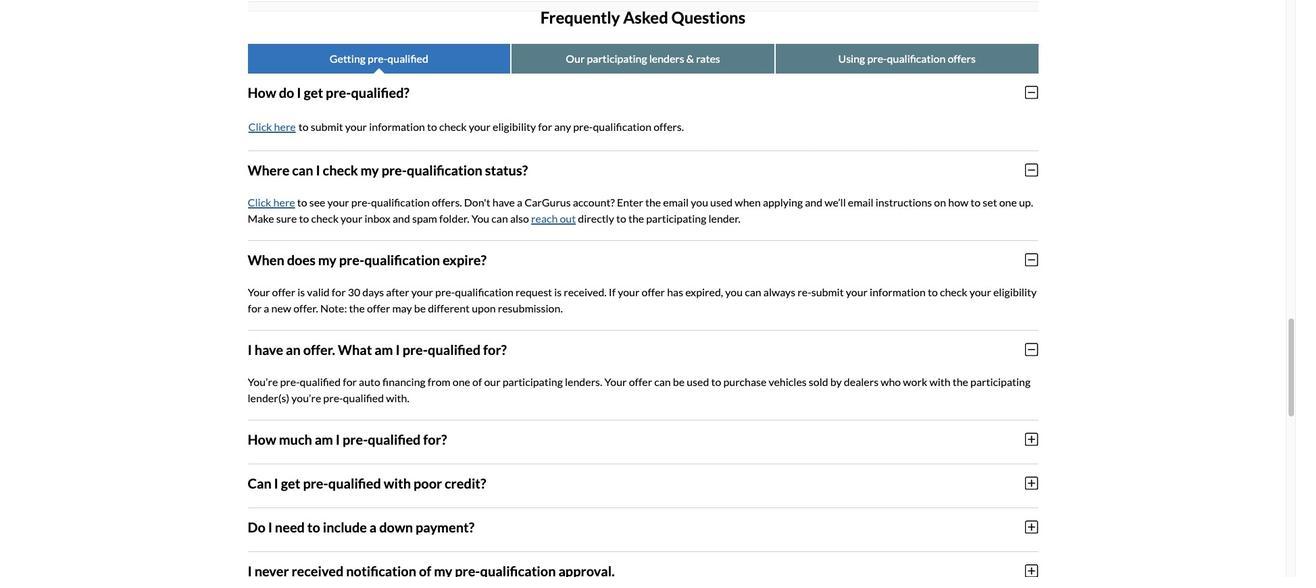Task type: describe. For each thing, give the bounding box(es) containing it.
frequently asked questions tab list
[[248, 44, 1039, 73]]

re-
[[798, 286, 812, 299]]

1 is from the left
[[298, 286, 305, 299]]

be inside the your offer is valid for 30 days after your pre-qualification request is received. if your offer has expired, you can always re-submit your information to check your eligibility for a new offer. note: the offer may be different upon resubmission.
[[414, 302, 426, 315]]

rates
[[696, 52, 720, 65]]

new
[[271, 302, 291, 315]]

used inside to see your pre-qualification offers. don't have a cargurus account? enter the email you used when applying and we'll email instructions on how to set one up. make sure to check your inbox and spam folder. you can also
[[711, 196, 733, 209]]

you're pre-qualified for auto financing from one of our participating lenders. your offer can be used to purchase vehicles sold by dealers who work with the participating lender(s) you're pre-qualified with.
[[248, 376, 1031, 405]]

enter
[[617, 196, 644, 209]]

you inside to see your pre-qualification offers. don't have a cargurus account? enter the email you used when applying and we'll email instructions on how to set one up. make sure to check your inbox and spam folder. you can also
[[691, 196, 708, 209]]

minus square image for how do i get pre-qualified?
[[1026, 85, 1039, 100]]

i inside 'how much am i pre-qualified for?' button
[[336, 432, 340, 448]]

financing
[[383, 376, 426, 388]]

the inside to see your pre-qualification offers. don't have a cargurus account? enter the email you used when applying and we'll email instructions on how to set one up. make sure to check your inbox and spam folder. you can also
[[646, 196, 661, 209]]

check inside the your offer is valid for 30 days after your pre-qualification request is received. if your offer has expired, you can always re-submit your information to check your eligibility for a new offer. note: the offer may be different upon resubmission.
[[940, 286, 968, 299]]

questions
[[672, 7, 746, 27]]

participating right our at left bottom
[[503, 376, 563, 388]]

directly
[[578, 212, 614, 225]]

cargurus
[[525, 196, 571, 209]]

pre- inside dropdown button
[[339, 252, 364, 268]]

our participating lenders & rates button
[[512, 44, 775, 73]]

of
[[473, 376, 482, 388]]

pre- inside dropdown button
[[326, 84, 351, 100]]

instructions
[[876, 196, 932, 209]]

reach out directly to the participating lender.
[[531, 212, 741, 225]]

how do i get pre-qualified?
[[248, 84, 410, 100]]

your offer is valid for 30 days after your pre-qualification request is received. if your offer has expired, you can always re-submit your information to check your eligibility for a new offer. note: the offer may be different upon resubmission.
[[248, 286, 1037, 315]]

0 vertical spatial information
[[369, 120, 425, 133]]

plus square image
[[1026, 432, 1039, 447]]

out
[[560, 212, 576, 225]]

i have an offer. what am i pre-qualified for?
[[248, 342, 507, 358]]

pre- inside "button"
[[303, 476, 328, 492]]

sold
[[809, 376, 829, 388]]

if
[[609, 286, 616, 299]]

&
[[687, 52, 694, 65]]

you're
[[248, 376, 278, 388]]

can inside dropdown button
[[292, 162, 313, 178]]

note:
[[320, 302, 347, 315]]

submit inside the your offer is valid for 30 days after your pre-qualification request is received. if your offer has expired, you can always re-submit your information to check your eligibility for a new offer. note: the offer may be different upon resubmission.
[[812, 286, 844, 299]]

inbox
[[365, 212, 391, 225]]

you inside the your offer is valid for 30 days after your pre-qualification request is received. if your offer has expired, you can always re-submit your information to check your eligibility for a new offer. note: the offer may be different upon resubmission.
[[726, 286, 743, 299]]

to inside the your offer is valid for 30 days after your pre-qualification request is received. if your offer has expired, you can always re-submit your information to check your eligibility for a new offer. note: the offer may be different upon resubmission.
[[928, 286, 938, 299]]

1 email from the left
[[663, 196, 689, 209]]

our
[[484, 376, 501, 388]]

click here to submit your information to check your eligibility for any pre-qualification offers.
[[248, 120, 684, 133]]

applying
[[763, 196, 803, 209]]

spam
[[412, 212, 437, 225]]

received.
[[564, 286, 607, 299]]

i have an offer. what am i pre-qualified for? button
[[248, 331, 1039, 369]]

your inside you're pre-qualified for auto financing from one of our participating lenders. your offer can be used to purchase vehicles sold by dealers who work with the participating lender(s) you're pre-qualified with.
[[605, 376, 627, 388]]

frequently
[[541, 7, 620, 27]]

pre- inside to see your pre-qualification offers. don't have a cargurus account? enter the email you used when applying and we'll email instructions on how to set one up. make sure to check your inbox and spam folder. you can also
[[351, 196, 371, 209]]

has
[[667, 286, 684, 299]]

getting pre-qualified button
[[248, 44, 511, 73]]

lenders
[[649, 52, 685, 65]]

here for click here to submit your information to check your eligibility for any pre-qualification offers.
[[274, 120, 296, 133]]

qualification inside the using pre-qualification offers button
[[887, 52, 946, 65]]

days
[[363, 286, 384, 299]]

set
[[983, 196, 998, 209]]

expired,
[[686, 286, 723, 299]]

different
[[428, 302, 470, 315]]

valid
[[307, 286, 330, 299]]

an
[[286, 342, 301, 358]]

qualified?
[[351, 84, 410, 100]]

a inside to see your pre-qualification offers. don't have a cargurus account? enter the email you used when applying and we'll email instructions on how to set one up. make sure to check your inbox and spam folder. you can also
[[517, 196, 523, 209]]

to inside button
[[307, 520, 320, 536]]

credit?
[[445, 476, 486, 492]]

the down enter
[[629, 212, 644, 225]]

participating inside 'button'
[[587, 52, 647, 65]]

pre- inside the your offer is valid for 30 days after your pre-qualification request is received. if your offer has expired, you can always re-submit your information to check your eligibility for a new offer. note: the offer may be different upon resubmission.
[[435, 286, 455, 299]]

qualified down with.
[[368, 432, 421, 448]]

plus square image for credit?
[[1026, 476, 1039, 491]]

lender.
[[709, 212, 741, 225]]

i up financing
[[396, 342, 400, 358]]

lender(s)
[[248, 392, 289, 405]]

one inside to see your pre-qualification offers. don't have a cargurus account? enter the email you used when applying and we'll email instructions on how to set one up. make sure to check your inbox and spam folder. you can also
[[1000, 196, 1017, 209]]

can i get pre-qualified with poor credit? button
[[248, 465, 1039, 503]]

2 is from the left
[[554, 286, 562, 299]]

poor
[[414, 476, 442, 492]]

how for how much am i pre-qualified for?
[[248, 432, 276, 448]]

minus square image for where can i check my pre-qualification status?
[[1026, 163, 1039, 178]]

to inside you're pre-qualified for auto financing from one of our participating lenders. your offer can be used to purchase vehicles sold by dealers who work with the participating lender(s) you're pre-qualified with.
[[711, 376, 722, 388]]

i inside do i need to include a down payment? button
[[268, 520, 272, 536]]

offers
[[948, 52, 976, 65]]

down
[[379, 520, 413, 536]]

may
[[392, 302, 412, 315]]

for inside you're pre-qualified for auto financing from one of our participating lenders. your offer can be used to purchase vehicles sold by dealers who work with the participating lender(s) you're pre-qualified with.
[[343, 376, 357, 388]]

i up you're
[[248, 342, 252, 358]]

i inside can i get pre-qualified with poor credit? "button"
[[274, 476, 278, 492]]

using pre-qualification offers button
[[776, 44, 1039, 73]]

30
[[348, 286, 360, 299]]

when
[[248, 252, 285, 268]]

what
[[338, 342, 372, 358]]

click here
[[248, 196, 295, 209]]

you're
[[292, 392, 321, 405]]

click here button
[[248, 117, 297, 137]]

status?
[[485, 162, 528, 178]]

the inside you're pre-qualified for auto financing from one of our participating lenders. your offer can be used to purchase vehicles sold by dealers who work with the participating lender(s) you're pre-qualified with.
[[953, 376, 969, 388]]

here for click here
[[274, 196, 295, 209]]

upon
[[472, 302, 496, 315]]

can
[[248, 476, 272, 492]]

qualified down auto
[[343, 392, 384, 405]]

qualified inside dropdown button
[[428, 342, 481, 358]]

click here link
[[248, 196, 295, 209]]

reach
[[531, 212, 558, 225]]

can i get pre-qualified with poor credit?
[[248, 476, 486, 492]]

after
[[386, 286, 409, 299]]

our participating lenders & rates
[[566, 52, 720, 65]]

how much am i pre-qualified for? button
[[248, 421, 1039, 459]]

do i need to include a down payment? button
[[248, 509, 1039, 547]]

where
[[248, 162, 290, 178]]

payment?
[[416, 520, 475, 536]]

can inside to see your pre-qualification offers. don't have a cargurus account? enter the email you used when applying and we'll email instructions on how to set one up. make sure to check your inbox and spam folder. you can also
[[492, 212, 508, 225]]

you
[[472, 212, 490, 225]]

reach out link
[[531, 212, 576, 225]]

how for how do i get pre-qualified?
[[248, 84, 276, 100]]



Task type: locate. For each thing, give the bounding box(es) containing it.
qualification left offers
[[887, 52, 946, 65]]

2 email from the left
[[848, 196, 874, 209]]

auto
[[359, 376, 381, 388]]

can left always
[[745, 286, 762, 299]]

qualification
[[887, 52, 946, 65], [593, 120, 652, 133], [407, 162, 483, 178], [371, 196, 430, 209], [364, 252, 440, 268], [455, 286, 514, 299]]

2 minus square image from the top
[[1026, 253, 1039, 267]]

get inside "button"
[[281, 476, 301, 492]]

0 vertical spatial get
[[304, 84, 323, 100]]

plus square image
[[1026, 476, 1039, 491], [1026, 520, 1039, 535], [1026, 564, 1039, 578]]

offer
[[272, 286, 295, 299], [642, 286, 665, 299], [367, 302, 390, 315], [629, 376, 652, 388]]

0 vertical spatial one
[[1000, 196, 1017, 209]]

0 vertical spatial offer.
[[293, 302, 318, 315]]

0 vertical spatial click
[[248, 120, 272, 133]]

email right "we'll"
[[848, 196, 874, 209]]

am right 'what'
[[375, 342, 393, 358]]

have inside to see your pre-qualification offers. don't have a cargurus account? enter the email you used when applying and we'll email instructions on how to set one up. make sure to check your inbox and spam folder. you can also
[[493, 196, 515, 209]]

here
[[274, 120, 296, 133], [274, 196, 295, 209]]

and left spam
[[393, 212, 410, 225]]

0 horizontal spatial my
[[318, 252, 337, 268]]

participating left "lender."
[[646, 212, 707, 225]]

when does my pre-qualification expire?
[[248, 252, 487, 268]]

can inside you're pre-qualified for auto financing from one of our participating lenders. your offer can be used to purchase vehicles sold by dealers who work with the participating lender(s) you're pre-qualified with.
[[655, 376, 671, 388]]

purchase
[[724, 376, 767, 388]]

i
[[297, 84, 301, 100], [316, 162, 320, 178], [248, 342, 252, 358], [396, 342, 400, 358], [336, 432, 340, 448], [274, 476, 278, 492], [268, 520, 272, 536]]

1 horizontal spatial email
[[848, 196, 874, 209]]

asked
[[623, 7, 668, 27]]

0 vertical spatial plus square image
[[1026, 476, 1039, 491]]

a left new
[[264, 302, 269, 315]]

for?
[[483, 342, 507, 358], [423, 432, 447, 448]]

0 vertical spatial eligibility
[[493, 120, 536, 133]]

qualified up you're
[[300, 376, 341, 388]]

0 horizontal spatial is
[[298, 286, 305, 299]]

can right where
[[292, 162, 313, 178]]

1 horizontal spatial used
[[711, 196, 733, 209]]

1 horizontal spatial information
[[870, 286, 926, 299]]

1 vertical spatial for?
[[423, 432, 447, 448]]

1 horizontal spatial one
[[1000, 196, 1017, 209]]

is right request
[[554, 286, 562, 299]]

used up "lender."
[[711, 196, 733, 209]]

0 vertical spatial how
[[248, 84, 276, 100]]

0 horizontal spatial offers.
[[432, 196, 462, 209]]

a inside the your offer is valid for 30 days after your pre-qualification request is received. if your offer has expired, you can always re-submit your information to check your eligibility for a new offer. note: the offer may be different upon resubmission.
[[264, 302, 269, 315]]

0 vertical spatial and
[[805, 196, 823, 209]]

1 vertical spatial information
[[870, 286, 926, 299]]

to see your pre-qualification offers. don't have a cargurus account? enter the email you used when applying and we'll email instructions on how to set one up. make sure to check your inbox and spam folder. you can also
[[248, 196, 1034, 225]]

pre-
[[368, 52, 388, 65], [868, 52, 887, 65], [326, 84, 351, 100], [573, 120, 593, 133], [382, 162, 407, 178], [351, 196, 371, 209], [339, 252, 364, 268], [435, 286, 455, 299], [403, 342, 428, 358], [280, 376, 300, 388], [323, 392, 343, 405], [343, 432, 368, 448], [303, 476, 328, 492]]

for? up poor
[[423, 432, 447, 448]]

be inside you're pre-qualified for auto financing from one of our participating lenders. your offer can be used to purchase vehicles sold by dealers who work with the participating lender(s) you're pre-qualified with.
[[673, 376, 685, 388]]

0 horizontal spatial and
[[393, 212, 410, 225]]

here down the do
[[274, 120, 296, 133]]

email up reach out directly to the participating lender.
[[663, 196, 689, 209]]

1 vertical spatial offers.
[[432, 196, 462, 209]]

check inside dropdown button
[[323, 162, 358, 178]]

how left 'much' at the left bottom
[[248, 432, 276, 448]]

using pre-qualification offers
[[839, 52, 976, 65]]

email
[[663, 196, 689, 209], [848, 196, 874, 209]]

on
[[934, 196, 947, 209]]

how
[[949, 196, 969, 209]]

1 vertical spatial click
[[248, 196, 271, 209]]

plus square image for payment?
[[1026, 520, 1039, 535]]

much
[[279, 432, 312, 448]]

1 horizontal spatial and
[[805, 196, 823, 209]]

i right the do
[[297, 84, 301, 100]]

my inside dropdown button
[[318, 252, 337, 268]]

minus square image inside where can i check my pre-qualification status? dropdown button
[[1026, 163, 1039, 178]]

qualification up after
[[364, 252, 440, 268]]

information inside the your offer is valid for 30 days after your pre-qualification request is received. if your offer has expired, you can always re-submit your information to check your eligibility for a new offer. note: the offer may be different upon resubmission.
[[870, 286, 926, 299]]

qualification inside where can i check my pre-qualification status? dropdown button
[[407, 162, 483, 178]]

minus square image inside how do i get pre-qualified? dropdown button
[[1026, 85, 1039, 100]]

0 horizontal spatial get
[[281, 476, 301, 492]]

one left the of
[[453, 376, 470, 388]]

minus square image
[[1026, 85, 1039, 100], [1026, 253, 1039, 267]]

submit right always
[[812, 286, 844, 299]]

we'll
[[825, 196, 846, 209]]

used left purchase
[[687, 376, 709, 388]]

offer.
[[293, 302, 318, 315], [303, 342, 335, 358]]

have left an
[[255, 342, 283, 358]]

how inside button
[[248, 432, 276, 448]]

get inside dropdown button
[[304, 84, 323, 100]]

qualification up the don't
[[407, 162, 483, 178]]

participating
[[587, 52, 647, 65], [646, 212, 707, 225], [503, 376, 563, 388], [971, 376, 1031, 388]]

2 horizontal spatial a
[[517, 196, 523, 209]]

getting pre-qualified tab panel
[[248, 73, 1039, 578]]

one
[[1000, 196, 1017, 209], [453, 376, 470, 388]]

when
[[735, 196, 761, 209]]

for left the 30
[[332, 286, 346, 299]]

see
[[309, 196, 325, 209]]

is
[[298, 286, 305, 299], [554, 286, 562, 299]]

how much am i pre-qualified for?
[[248, 432, 447, 448]]

qualification up inbox at top
[[371, 196, 430, 209]]

here up sure
[[274, 196, 295, 209]]

1 minus square image from the top
[[1026, 85, 1039, 100]]

participating up plus square icon at bottom
[[971, 376, 1031, 388]]

be right may
[[414, 302, 426, 315]]

qualified inside "button"
[[328, 476, 381, 492]]

is left valid
[[298, 286, 305, 299]]

how
[[248, 84, 276, 100], [248, 432, 276, 448]]

0 vertical spatial for?
[[483, 342, 507, 358]]

i right 'much' at the left bottom
[[336, 432, 340, 448]]

offer up new
[[272, 286, 295, 299]]

1 horizontal spatial offers.
[[654, 120, 684, 133]]

0 vertical spatial used
[[711, 196, 733, 209]]

click up where
[[248, 120, 272, 133]]

tab list
[[248, 0, 1039, 11]]

the inside the your offer is valid for 30 days after your pre-qualification request is received. if your offer has expired, you can always re-submit your information to check your eligibility for a new offer. note: the offer may be different upon resubmission.
[[349, 302, 365, 315]]

i inside how do i get pre-qualified? dropdown button
[[297, 84, 301, 100]]

offer. inside dropdown button
[[303, 342, 335, 358]]

0 vertical spatial submit
[[311, 120, 343, 133]]

make
[[248, 212, 274, 225]]

the down the 30
[[349, 302, 365, 315]]

1 vertical spatial here
[[274, 196, 295, 209]]

1 horizontal spatial be
[[673, 376, 685, 388]]

get
[[304, 84, 323, 100], [281, 476, 301, 492]]

your inside the your offer is valid for 30 days after your pre-qualification request is received. if your offer has expired, you can always re-submit your information to check your eligibility for a new offer. note: the offer may be different upon resubmission.
[[248, 286, 270, 299]]

check inside to see your pre-qualification offers. don't have a cargurus account? enter the email you used when applying and we'll email instructions on how to set one up. make sure to check your inbox and spam folder. you can also
[[311, 212, 339, 225]]

1 vertical spatial minus square image
[[1026, 342, 1039, 357]]

0 horizontal spatial be
[[414, 302, 426, 315]]

1 horizontal spatial is
[[554, 286, 562, 299]]

0 vertical spatial a
[[517, 196, 523, 209]]

0 vertical spatial have
[[493, 196, 515, 209]]

you right "expired,"
[[726, 286, 743, 299]]

1 vertical spatial with
[[384, 476, 411, 492]]

for? up our at left bottom
[[483, 342, 507, 358]]

0 horizontal spatial for?
[[423, 432, 447, 448]]

1 vertical spatial your
[[605, 376, 627, 388]]

with inside you're pre-qualified for auto financing from one of our participating lenders. your offer can be used to purchase vehicles sold by dealers who work with the participating lender(s) you're pre-qualified with.
[[930, 376, 951, 388]]

1 horizontal spatial with
[[930, 376, 951, 388]]

0 horizontal spatial eligibility
[[493, 120, 536, 133]]

0 vertical spatial minus square image
[[1026, 85, 1039, 100]]

qualified up from
[[428, 342, 481, 358]]

1 vertical spatial minus square image
[[1026, 253, 1039, 267]]

can inside the your offer is valid for 30 days after your pre-qualification request is received. if your offer has expired, you can always re-submit your information to check your eligibility for a new offer. note: the offer may be different upon resubmission.
[[745, 286, 762, 299]]

1 vertical spatial am
[[315, 432, 333, 448]]

i right do on the bottom of page
[[268, 520, 272, 536]]

i right can
[[274, 476, 278, 492]]

1 vertical spatial offer.
[[303, 342, 335, 358]]

used
[[711, 196, 733, 209], [687, 376, 709, 388]]

am
[[375, 342, 393, 358], [315, 432, 333, 448]]

don't
[[464, 196, 491, 209]]

a up also
[[517, 196, 523, 209]]

0 vertical spatial with
[[930, 376, 951, 388]]

your down when
[[248, 286, 270, 299]]

work
[[903, 376, 928, 388]]

0 horizontal spatial have
[[255, 342, 283, 358]]

1 horizontal spatial submit
[[812, 286, 844, 299]]

used inside you're pre-qualified for auto financing from one of our participating lenders. your offer can be used to purchase vehicles sold by dealers who work with the participating lender(s) you're pre-qualified with.
[[687, 376, 709, 388]]

your right lenders.
[[605, 376, 627, 388]]

qualified up do i need to include a down payment?
[[328, 476, 381, 492]]

my up inbox at top
[[361, 162, 379, 178]]

1 horizontal spatial a
[[370, 520, 377, 536]]

include
[[323, 520, 367, 536]]

qualification inside the your offer is valid for 30 days after your pre-qualification request is received. if your offer has expired, you can always re-submit your information to check your eligibility for a new offer. note: the offer may be different upon resubmission.
[[455, 286, 514, 299]]

how do i get pre-qualified? button
[[248, 73, 1039, 111]]

2 vertical spatial plus square image
[[1026, 564, 1039, 578]]

the right work on the right of the page
[[953, 376, 969, 388]]

offer down i have an offer. what am i pre-qualified for? dropdown button
[[629, 376, 652, 388]]

with inside "button"
[[384, 476, 411, 492]]

0 horizontal spatial one
[[453, 376, 470, 388]]

our
[[566, 52, 585, 65]]

one left up. at the top of the page
[[1000, 196, 1017, 209]]

1 vertical spatial be
[[673, 376, 685, 388]]

0 horizontal spatial email
[[663, 196, 689, 209]]

have up also
[[493, 196, 515, 209]]

where can i check my pre-qualification status?
[[248, 162, 528, 178]]

qualification inside to see your pre-qualification offers. don't have a cargurus account? enter the email you used when applying and we'll email instructions on how to set one up. make sure to check your inbox and spam folder. you can also
[[371, 196, 430, 209]]

1 vertical spatial how
[[248, 432, 276, 448]]

0 vertical spatial offers.
[[654, 120, 684, 133]]

need
[[275, 520, 305, 536]]

0 vertical spatial be
[[414, 302, 426, 315]]

have inside dropdown button
[[255, 342, 283, 358]]

get right the do
[[304, 84, 323, 100]]

1 vertical spatial eligibility
[[994, 286, 1037, 299]]

a
[[517, 196, 523, 209], [264, 302, 269, 315], [370, 520, 377, 536]]

do
[[279, 84, 294, 100]]

for left any
[[538, 120, 552, 133]]

for left auto
[[343, 376, 357, 388]]

my inside dropdown button
[[361, 162, 379, 178]]

the
[[646, 196, 661, 209], [629, 212, 644, 225], [349, 302, 365, 315], [953, 376, 969, 388]]

1 vertical spatial my
[[318, 252, 337, 268]]

offer inside you're pre-qualified for auto financing from one of our participating lenders. your offer can be used to purchase vehicles sold by dealers who work with the participating lender(s) you're pre-qualified with.
[[629, 376, 652, 388]]

the right enter
[[646, 196, 661, 209]]

do i need to include a down payment?
[[248, 520, 475, 536]]

my right the does
[[318, 252, 337, 268]]

click for click here
[[248, 196, 271, 209]]

qualification up upon
[[455, 286, 514, 299]]

1 horizontal spatial get
[[304, 84, 323, 100]]

2 vertical spatial a
[[370, 520, 377, 536]]

with.
[[386, 392, 410, 405]]

0 vertical spatial here
[[274, 120, 296, 133]]

where can i check my pre-qualification status? button
[[248, 151, 1039, 189]]

0 vertical spatial my
[[361, 162, 379, 178]]

getting
[[330, 52, 366, 65]]

request
[[516, 286, 552, 299]]

click up the make
[[248, 196, 271, 209]]

offers. inside to see your pre-qualification offers. don't have a cargurus account? enter the email you used when applying and we'll email instructions on how to set one up. make sure to check your inbox and spam folder. you can also
[[432, 196, 462, 209]]

i inside where can i check my pre-qualification status? dropdown button
[[316, 162, 320, 178]]

0 vertical spatial am
[[375, 342, 393, 358]]

minus square image inside i have an offer. what am i pre-qualified for? dropdown button
[[1026, 342, 1039, 357]]

offer left has
[[642, 286, 665, 299]]

for? inside button
[[423, 432, 447, 448]]

am inside dropdown button
[[375, 342, 393, 358]]

offer. inside the your offer is valid for 30 days after your pre-qualification request is received. if your offer has expired, you can always re-submit your information to check your eligibility for a new offer. note: the offer may be different upon resubmission.
[[293, 302, 318, 315]]

get right can
[[281, 476, 301, 492]]

when does my pre-qualification expire? button
[[248, 241, 1039, 279]]

2 how from the top
[[248, 432, 276, 448]]

for? inside dropdown button
[[483, 342, 507, 358]]

1 plus square image from the top
[[1026, 476, 1039, 491]]

you left when
[[691, 196, 708, 209]]

dealers
[[844, 376, 879, 388]]

0 horizontal spatial am
[[315, 432, 333, 448]]

to
[[299, 120, 309, 133], [427, 120, 437, 133], [297, 196, 307, 209], [971, 196, 981, 209], [299, 212, 309, 225], [617, 212, 627, 225], [928, 286, 938, 299], [711, 376, 722, 388], [307, 520, 320, 536]]

by
[[831, 376, 842, 388]]

1 horizontal spatial eligibility
[[994, 286, 1037, 299]]

2 minus square image from the top
[[1026, 342, 1039, 357]]

1 vertical spatial plus square image
[[1026, 520, 1039, 535]]

one inside you're pre-qualified for auto financing from one of our participating lenders. your offer can be used to purchase vehicles sold by dealers who work with the participating lender(s) you're pre-qualified with.
[[453, 376, 470, 388]]

any
[[554, 120, 571, 133]]

0 vertical spatial minus square image
[[1026, 163, 1039, 178]]

1 vertical spatial and
[[393, 212, 410, 225]]

be down i have an offer. what am i pre-qualified for? dropdown button
[[673, 376, 685, 388]]

click for click here to submit your information to check your eligibility for any pre-qualification offers.
[[248, 120, 272, 133]]

frequently asked questions
[[541, 7, 746, 27]]

1 vertical spatial get
[[281, 476, 301, 492]]

also
[[510, 212, 529, 225]]

1 horizontal spatial you
[[726, 286, 743, 299]]

1 minus square image from the top
[[1026, 163, 1039, 178]]

minus square image
[[1026, 163, 1039, 178], [1026, 342, 1039, 357]]

0 horizontal spatial your
[[248, 286, 270, 299]]

am right 'much' at the left bottom
[[315, 432, 333, 448]]

expire?
[[443, 252, 487, 268]]

how left the do
[[248, 84, 276, 100]]

0 horizontal spatial you
[[691, 196, 708, 209]]

1 vertical spatial one
[[453, 376, 470, 388]]

for left new
[[248, 302, 262, 315]]

2 plus square image from the top
[[1026, 520, 1039, 535]]

1 horizontal spatial have
[[493, 196, 515, 209]]

offers. up folder.
[[432, 196, 462, 209]]

3 plus square image from the top
[[1026, 564, 1039, 578]]

participating right our
[[587, 52, 647, 65]]

0 horizontal spatial submit
[[311, 120, 343, 133]]

with left poor
[[384, 476, 411, 492]]

does
[[287, 252, 316, 268]]

1 horizontal spatial am
[[375, 342, 393, 358]]

a left down
[[370, 520, 377, 536]]

offer down days
[[367, 302, 390, 315]]

submit down how do i get pre-qualified? at the left of page
[[311, 120, 343, 133]]

from
[[428, 376, 451, 388]]

1 horizontal spatial my
[[361, 162, 379, 178]]

1 vertical spatial have
[[255, 342, 283, 358]]

1 horizontal spatial your
[[605, 376, 627, 388]]

offer. right an
[[303, 342, 335, 358]]

i up see
[[316, 162, 320, 178]]

click
[[248, 120, 272, 133], [248, 196, 271, 209]]

qualification down how do i get pre-qualified? dropdown button
[[593, 120, 652, 133]]

how inside dropdown button
[[248, 84, 276, 100]]

minus square image for i have an offer. what am i pre-qualified for?
[[1026, 342, 1039, 357]]

1 vertical spatial a
[[264, 302, 269, 315]]

1 how from the top
[[248, 84, 276, 100]]

1 vertical spatial submit
[[812, 286, 844, 299]]

who
[[881, 376, 901, 388]]

getting pre-qualified
[[330, 52, 429, 65]]

qualified up qualified?
[[388, 52, 429, 65]]

always
[[764, 286, 796, 299]]

1 horizontal spatial for?
[[483, 342, 507, 358]]

0 horizontal spatial information
[[369, 120, 425, 133]]

with
[[930, 376, 951, 388], [384, 476, 411, 492]]

0 vertical spatial you
[[691, 196, 708, 209]]

information
[[369, 120, 425, 133], [870, 286, 926, 299]]

can right "you"
[[492, 212, 508, 225]]

eligibility inside the your offer is valid for 30 days after your pre-qualification request is received. if your offer has expired, you can always re-submit your information to check your eligibility for a new offer. note: the offer may be different upon resubmission.
[[994, 286, 1037, 299]]

a inside button
[[370, 520, 377, 536]]

1 vertical spatial you
[[726, 286, 743, 299]]

my
[[361, 162, 379, 178], [318, 252, 337, 268]]

and left "we'll"
[[805, 196, 823, 209]]

0 vertical spatial your
[[248, 286, 270, 299]]

am inside button
[[315, 432, 333, 448]]

plus square image inside do i need to include a down payment? button
[[1026, 520, 1039, 535]]

0 horizontal spatial a
[[264, 302, 269, 315]]

qualified inside frequently asked questions "tab list"
[[388, 52, 429, 65]]

offer. down valid
[[293, 302, 318, 315]]

0 horizontal spatial with
[[384, 476, 411, 492]]

offers. down how do i get pre-qualified? dropdown button
[[654, 120, 684, 133]]

0 horizontal spatial used
[[687, 376, 709, 388]]

1 vertical spatial used
[[687, 376, 709, 388]]

minus square image for when does my pre-qualification expire?
[[1026, 253, 1039, 267]]

qualification inside when does my pre-qualification expire? dropdown button
[[364, 252, 440, 268]]

plus square image inside can i get pre-qualified with poor credit? "button"
[[1026, 476, 1039, 491]]

up.
[[1019, 196, 1034, 209]]

can down i have an offer. what am i pre-qualified for? dropdown button
[[655, 376, 671, 388]]

folder.
[[439, 212, 470, 225]]

minus square image inside when does my pre-qualification expire? dropdown button
[[1026, 253, 1039, 267]]

do
[[248, 520, 266, 536]]

with right work on the right of the page
[[930, 376, 951, 388]]



Task type: vqa. For each thing, say whether or not it's contained in the screenshot.
"space"
no



